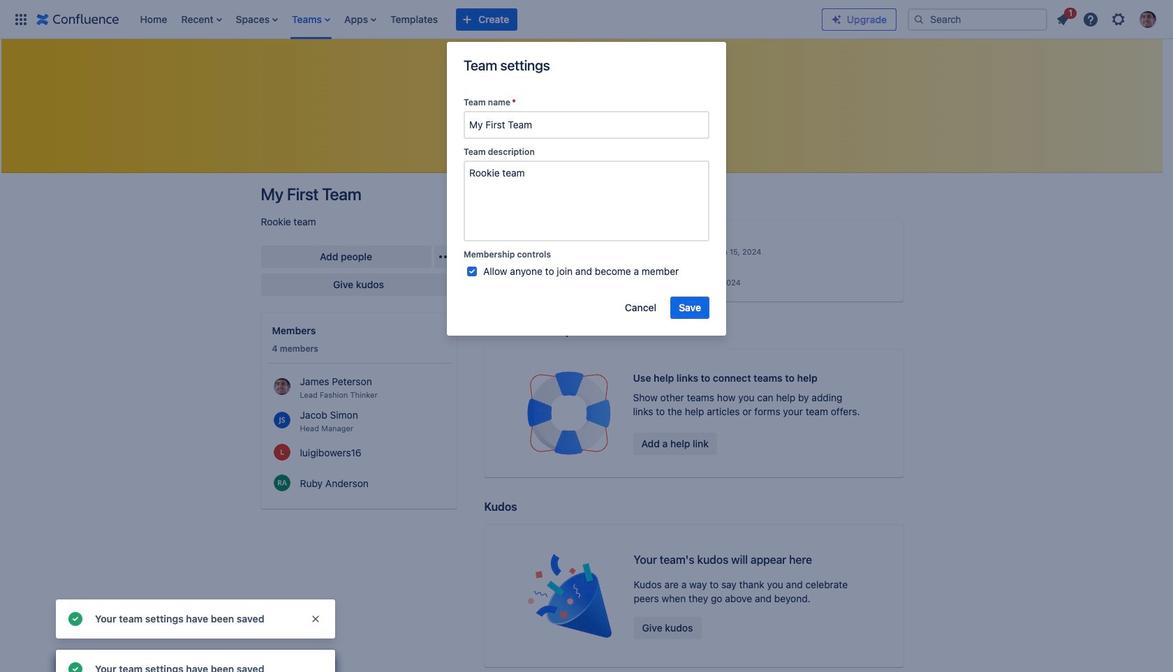 Task type: locate. For each thing, give the bounding box(es) containing it.
1 vertical spatial success image
[[67, 662, 84, 673]]

confluence image
[[36, 11, 119, 28], [36, 11, 119, 28]]

banner
[[0, 0, 1174, 39]]

list
[[133, 0, 822, 39], [1051, 5, 1165, 32]]

None search field
[[908, 8, 1048, 30]]

settings icon image
[[1111, 11, 1127, 28]]

dialog
[[447, 42, 727, 336]]

1 horizontal spatial list item
[[288, 0, 335, 39]]

Describe your team using a few words text field
[[464, 161, 710, 242]]

success image
[[67, 662, 84, 673]]

2 horizontal spatial list item
[[1051, 5, 1077, 30]]

2 success image from the top
[[67, 662, 84, 673]]

global element
[[8, 0, 822, 39]]

0 horizontal spatial list item
[[177, 0, 226, 39]]

0 vertical spatial success image
[[67, 611, 84, 628]]

success image
[[67, 611, 84, 628], [67, 662, 84, 673]]

list item
[[177, 0, 226, 39], [288, 0, 335, 39], [1051, 5, 1077, 30]]



Task type: describe. For each thing, give the bounding box(es) containing it.
premium image
[[831, 14, 842, 25]]

1 horizontal spatial list
[[1051, 5, 1165, 32]]

Search field
[[908, 8, 1048, 30]]

dismiss image
[[310, 614, 321, 625]]

search image
[[914, 14, 925, 25]]

list item inside list
[[1051, 5, 1077, 30]]

e.g. HR Team, Redesign Project, Team Mango field
[[465, 112, 708, 138]]

1 success image from the top
[[67, 611, 84, 628]]

0 horizontal spatial list
[[133, 0, 822, 39]]



Task type: vqa. For each thing, say whether or not it's contained in the screenshot.
Describe your team using a few words text field
yes



